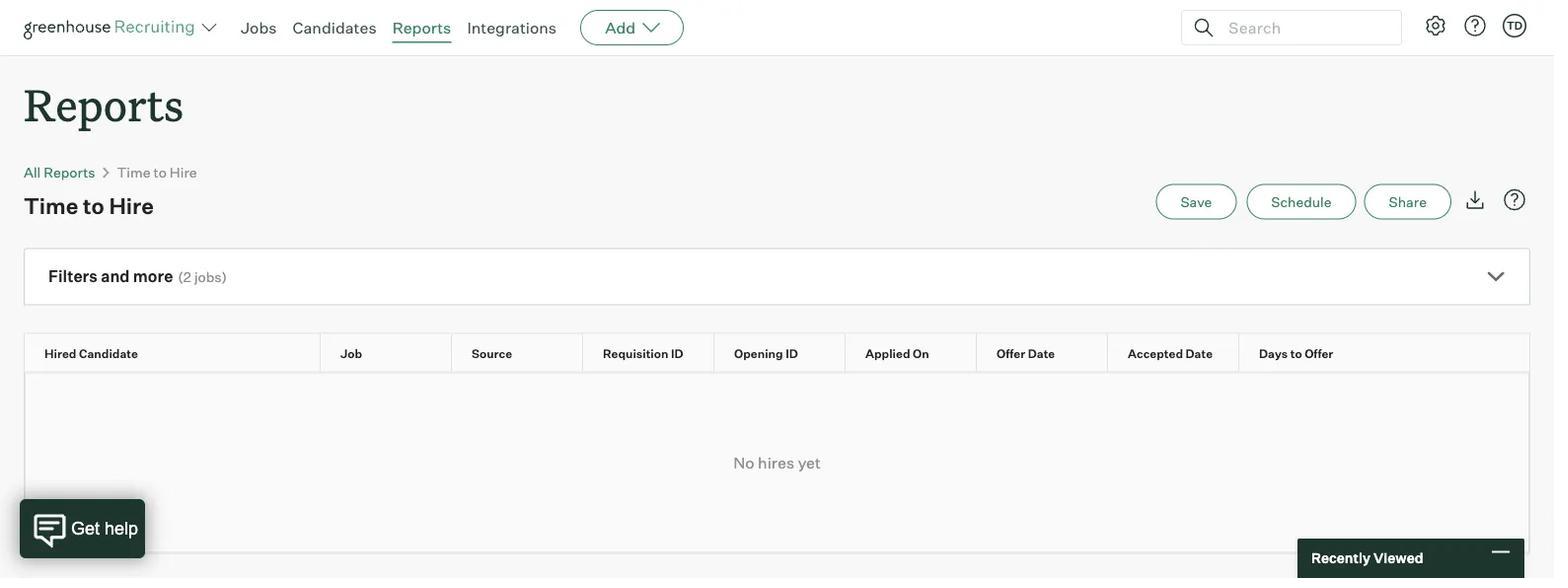 Task type: describe. For each thing, give the bounding box(es) containing it.
viewed
[[1374, 550, 1424, 567]]

recently
[[1312, 550, 1371, 567]]

schedule button
[[1247, 184, 1357, 220]]

filters and more ( 2 jobs )
[[48, 267, 227, 286]]

accepted
[[1128, 346, 1183, 361]]

share button
[[1365, 184, 1452, 220]]

offer date
[[997, 346, 1055, 361]]

share
[[1389, 193, 1427, 210]]

td
[[1507, 19, 1523, 32]]

opening id column header
[[715, 334, 863, 372]]

opening id
[[734, 346, 798, 361]]

recently viewed
[[1312, 550, 1424, 567]]

add button
[[581, 10, 684, 45]]

0 vertical spatial time to hire
[[117, 164, 197, 181]]

jobs
[[241, 18, 277, 38]]

all
[[24, 164, 41, 181]]

offer inside column header
[[997, 346, 1026, 361]]

row containing hired candidate
[[25, 334, 1530, 372]]

applied on
[[866, 346, 929, 361]]

filters
[[48, 267, 98, 286]]

grid containing hired candidate
[[25, 334, 1530, 373]]

time to hire link
[[117, 164, 197, 181]]

id for requisition id
[[671, 346, 684, 361]]

1 vertical spatial hire
[[109, 192, 154, 219]]

hired candidate column header
[[25, 334, 338, 372]]

all reports link
[[24, 164, 95, 181]]

jobs link
[[241, 18, 277, 38]]

no hires yet
[[734, 453, 821, 473]]

opening
[[734, 346, 783, 361]]

accepted date
[[1128, 346, 1213, 361]]

Search text field
[[1224, 13, 1384, 42]]

save
[[1181, 193, 1212, 210]]

no
[[734, 453, 755, 473]]

save button
[[1156, 184, 1237, 220]]

more
[[133, 267, 173, 286]]

1 vertical spatial reports
[[24, 75, 184, 133]]

source
[[472, 346, 512, 361]]

integrations
[[467, 18, 557, 38]]

hired
[[44, 346, 76, 361]]

id for opening id
[[786, 346, 798, 361]]

candidates
[[293, 18, 377, 38]]

0 vertical spatial reports
[[392, 18, 451, 38]]

date for accepted date
[[1186, 346, 1213, 361]]

requisition
[[603, 346, 669, 361]]



Task type: locate. For each thing, give the bounding box(es) containing it.
hires
[[758, 453, 795, 473]]

days
[[1259, 346, 1288, 361]]

id right 'opening'
[[786, 346, 798, 361]]

0 horizontal spatial date
[[1028, 346, 1055, 361]]

days to offer
[[1259, 346, 1334, 361]]

2 horizontal spatial to
[[1291, 346, 1303, 361]]

0 vertical spatial time
[[117, 164, 151, 181]]

integrations link
[[467, 18, 557, 38]]

on
[[913, 346, 929, 361]]

date for offer date
[[1028, 346, 1055, 361]]

to
[[153, 164, 167, 181], [83, 192, 104, 219], [1291, 346, 1303, 361]]

1 horizontal spatial time
[[117, 164, 151, 181]]

reports link
[[392, 18, 451, 38]]

jobs
[[194, 269, 222, 286]]

date inside column header
[[1028, 346, 1055, 361]]

time to hire down all reports
[[24, 192, 154, 219]]

offer date column header
[[977, 334, 1125, 372]]

schedule
[[1272, 193, 1332, 210]]

offer
[[997, 346, 1026, 361], [1305, 346, 1334, 361]]

requisition id column header
[[583, 334, 731, 372]]

0 horizontal spatial hire
[[109, 192, 154, 219]]

)
[[222, 269, 227, 286]]

time down all reports
[[24, 192, 78, 219]]

to inside row
[[1291, 346, 1303, 361]]

1 id from the left
[[671, 346, 684, 361]]

1 vertical spatial to
[[83, 192, 104, 219]]

time to hire right all reports link
[[117, 164, 197, 181]]

job
[[341, 346, 362, 361]]

0 horizontal spatial time
[[24, 192, 78, 219]]

download image
[[1464, 188, 1487, 212]]

1 horizontal spatial date
[[1186, 346, 1213, 361]]

1 horizontal spatial hire
[[170, 164, 197, 181]]

and
[[101, 267, 130, 286]]

2 id from the left
[[786, 346, 798, 361]]

reports right candidates
[[392, 18, 451, 38]]

reports down 'greenhouse recruiting' image
[[24, 75, 184, 133]]

grid
[[25, 334, 1530, 373]]

1 vertical spatial time to hire
[[24, 192, 154, 219]]

time to hire
[[117, 164, 197, 181], [24, 192, 154, 219]]

1 vertical spatial time
[[24, 192, 78, 219]]

td button
[[1499, 10, 1531, 41]]

id
[[671, 346, 684, 361], [786, 346, 798, 361]]

time
[[117, 164, 151, 181], [24, 192, 78, 219]]

(
[[178, 269, 183, 286]]

offer right the on
[[997, 346, 1026, 361]]

job column header
[[321, 334, 469, 372]]

configure image
[[1424, 14, 1448, 38]]

applied
[[866, 346, 911, 361]]

save and schedule this report to revisit it! element
[[1156, 184, 1247, 220]]

id right requisition
[[671, 346, 684, 361]]

2 vertical spatial to
[[1291, 346, 1303, 361]]

candidates link
[[293, 18, 377, 38]]

date inside column header
[[1186, 346, 1213, 361]]

greenhouse recruiting image
[[24, 16, 201, 39]]

add
[[605, 18, 636, 38]]

row
[[25, 334, 1530, 372]]

td button
[[1503, 14, 1527, 38]]

0 horizontal spatial to
[[83, 192, 104, 219]]

all reports
[[24, 164, 95, 181]]

1 offer from the left
[[997, 346, 1026, 361]]

2
[[183, 269, 191, 286]]

faq image
[[1503, 188, 1527, 212]]

accepted date column header
[[1108, 334, 1257, 372]]

1 date from the left
[[1028, 346, 1055, 361]]

1 horizontal spatial id
[[786, 346, 798, 361]]

0 horizontal spatial id
[[671, 346, 684, 361]]

0 horizontal spatial offer
[[997, 346, 1026, 361]]

1 horizontal spatial to
[[153, 164, 167, 181]]

requisition id
[[603, 346, 684, 361]]

hired candidate
[[44, 346, 138, 361]]

2 vertical spatial reports
[[44, 164, 95, 181]]

time right all reports link
[[117, 164, 151, 181]]

candidate
[[79, 346, 138, 361]]

date
[[1028, 346, 1055, 361], [1186, 346, 1213, 361]]

0 vertical spatial hire
[[170, 164, 197, 181]]

0 vertical spatial to
[[153, 164, 167, 181]]

offer right days at bottom
[[1305, 346, 1334, 361]]

hire
[[170, 164, 197, 181], [109, 192, 154, 219]]

reports right all on the top left of page
[[44, 164, 95, 181]]

reports
[[392, 18, 451, 38], [24, 75, 184, 133], [44, 164, 95, 181]]

2 offer from the left
[[1305, 346, 1334, 361]]

applied on column header
[[846, 334, 994, 372]]

yet
[[798, 453, 821, 473]]

1 horizontal spatial offer
[[1305, 346, 1334, 361]]

2 date from the left
[[1186, 346, 1213, 361]]

source column header
[[452, 334, 600, 372]]



Task type: vqa. For each thing, say whether or not it's contained in the screenshot.
STATUS associated with All
no



